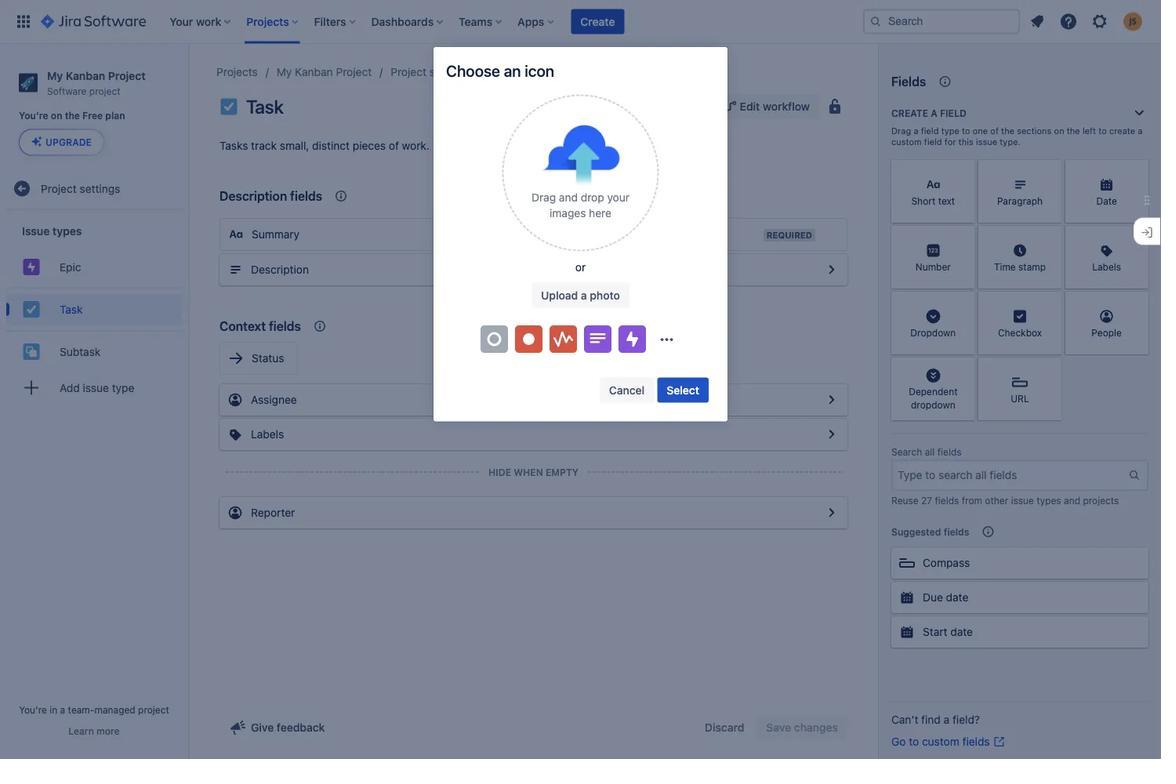 Task type: locate. For each thing, give the bounding box(es) containing it.
more information about the context fields image
[[332, 187, 351, 206]]

0 horizontal spatial my
[[47, 69, 63, 82]]

0 horizontal spatial project
[[89, 85, 120, 96]]

date right due
[[947, 591, 969, 604]]

to right left
[[1099, 126, 1107, 136]]

1 vertical spatial of
[[389, 139, 399, 152]]

drag
[[892, 126, 912, 136], [532, 191, 556, 204]]

1 vertical spatial labels
[[251, 428, 284, 441]]

0 vertical spatial on
[[51, 110, 62, 121]]

0 vertical spatial types
[[518, 65, 547, 78]]

you're up upgrade button
[[19, 110, 48, 121]]

1 vertical spatial project settings
[[41, 182, 120, 195]]

kanban up software
[[66, 69, 105, 82]]

project up plan
[[108, 69, 146, 82]]

1 vertical spatial type
[[112, 381, 134, 394]]

short text
[[912, 195, 956, 206]]

0 horizontal spatial types
[[52, 224, 82, 237]]

0 vertical spatial of
[[991, 126, 999, 136]]

2 open field configuration image from the top
[[823, 391, 842, 409]]

here
[[589, 207, 612, 220]]

1 horizontal spatial to
[[962, 126, 971, 136]]

settings down upgrade
[[80, 182, 120, 195]]

task down epic
[[60, 303, 83, 316]]

0 horizontal spatial and
[[559, 191, 578, 204]]

project
[[336, 65, 372, 78], [391, 65, 427, 78], [108, 69, 146, 82], [41, 182, 77, 195]]

a left photo
[[581, 289, 587, 302]]

0 vertical spatial task
[[246, 96, 284, 118]]

a inside upload a photo 'button'
[[581, 289, 587, 302]]

0 vertical spatial project settings link
[[391, 63, 470, 82]]

date right start
[[951, 626, 973, 638]]

summary
[[252, 228, 300, 241]]

1 vertical spatial and
[[1064, 495, 1081, 506]]

open field configuration image inside description button
[[823, 260, 842, 279]]

1 horizontal spatial and
[[1064, 495, 1081, 506]]

0 horizontal spatial drag
[[532, 191, 556, 204]]

1 horizontal spatial create
[[892, 107, 929, 118]]

and left projects
[[1064, 495, 1081, 506]]

learn
[[68, 726, 94, 737]]

give feedback
[[251, 721, 325, 734]]

1 horizontal spatial issue
[[489, 65, 516, 78]]

custom
[[892, 137, 922, 147], [922, 735, 960, 748]]

open field configuration image inside assignee button
[[823, 391, 842, 409]]

on inside the drag a field type to one of the sections on the left to create a custom field for this issue type.
[[1055, 126, 1065, 136]]

you're left in
[[19, 704, 47, 715]]

add issue type button
[[6, 372, 182, 403]]

issue types link
[[489, 63, 547, 82]]

1 vertical spatial create
[[892, 107, 929, 118]]

on
[[51, 110, 62, 121], [1055, 126, 1065, 136]]

0 vertical spatial issue
[[489, 65, 516, 78]]

1 vertical spatial open field configuration image
[[823, 391, 842, 409]]

types inside group
[[52, 224, 82, 237]]

kanban up the tasks track small, distinct pieces of work.
[[295, 65, 333, 78]]

description up summary
[[220, 189, 287, 204]]

types up epic
[[52, 224, 82, 237]]

custom down can't find a field?
[[922, 735, 960, 748]]

labels down assignee
[[251, 428, 284, 441]]

discard
[[705, 721, 745, 734]]

more information about the context fields image
[[311, 317, 329, 336]]

1 horizontal spatial task
[[246, 96, 284, 118]]

project inside my kanban project software project
[[89, 85, 120, 96]]

0 horizontal spatial settings
[[80, 182, 120, 195]]

edit
[[740, 100, 760, 113]]

2 vertical spatial open field configuration image
[[823, 504, 842, 522]]

types right choose
[[518, 65, 547, 78]]

task
[[246, 96, 284, 118], [60, 303, 83, 316]]

0 vertical spatial type
[[942, 126, 960, 136]]

issue inside the drag a field type to one of the sections on the left to create a custom field for this issue type.
[[977, 137, 998, 147]]

time
[[995, 261, 1016, 272]]

to right the go
[[909, 735, 919, 748]]

field down create a field
[[921, 126, 939, 136]]

custom inside the drag a field type to one of the sections on the left to create a custom field for this issue type.
[[892, 137, 922, 147]]

stamp
[[1019, 261, 1046, 272]]

0 vertical spatial and
[[559, 191, 578, 204]]

my inside my kanban project software project
[[47, 69, 63, 82]]

Type to search all fields text field
[[893, 461, 1129, 489]]

0 vertical spatial open field configuration image
[[823, 260, 842, 279]]

1 horizontal spatial drag
[[892, 126, 912, 136]]

epic link
[[6, 251, 182, 283]]

0 horizontal spatial labels
[[251, 428, 284, 441]]

free
[[82, 110, 103, 121]]

my inside my kanban project link
[[277, 65, 292, 78]]

select button
[[658, 378, 709, 403]]

issue types for "issue types" link on the left top
[[489, 65, 547, 78]]

issue right add
[[83, 381, 109, 394]]

issue types inside group
[[22, 224, 82, 237]]

0 horizontal spatial issue
[[83, 381, 109, 394]]

1 vertical spatial issue
[[22, 224, 50, 237]]

the left free
[[65, 110, 80, 121]]

project settings link down primary element
[[391, 63, 470, 82]]

0 vertical spatial issue
[[977, 137, 998, 147]]

1 vertical spatial task
[[60, 303, 83, 316]]

kanban inside my kanban project link
[[295, 65, 333, 78]]

project up plan
[[89, 85, 120, 96]]

0 vertical spatial custom
[[892, 137, 922, 147]]

0 vertical spatial issue types
[[489, 65, 547, 78]]

fields right 27
[[935, 495, 960, 506]]

an
[[504, 62, 521, 80]]

drag inside the drag a field type to one of the sections on the left to create a custom field for this issue type.
[[892, 126, 912, 136]]

0 horizontal spatial type
[[112, 381, 134, 394]]

fields
[[290, 189, 322, 204], [269, 319, 301, 334], [938, 447, 962, 458], [935, 495, 960, 506], [944, 526, 970, 537], [963, 735, 990, 748]]

labels
[[1093, 261, 1122, 272], [251, 428, 284, 441]]

the up type.
[[1002, 126, 1015, 136]]

upgrade
[[45, 137, 92, 148]]

0 vertical spatial create
[[581, 15, 615, 28]]

team-
[[68, 704, 94, 715]]

open field configuration image inside reporter button
[[823, 504, 842, 522]]

1 vertical spatial you're
[[19, 704, 47, 715]]

type
[[942, 126, 960, 136], [112, 381, 134, 394]]

project inside my kanban project software project
[[108, 69, 146, 82]]

1 vertical spatial drag
[[532, 191, 556, 204]]

date for due date
[[947, 591, 969, 604]]

1 horizontal spatial kanban
[[295, 65, 333, 78]]

1 vertical spatial issue
[[83, 381, 109, 394]]

go to custom fields
[[892, 735, 990, 748]]

description down summary
[[251, 263, 309, 276]]

1 horizontal spatial issue
[[977, 137, 998, 147]]

type up for at the top right of page
[[942, 126, 960, 136]]

1 you're from the top
[[19, 110, 48, 121]]

field
[[940, 107, 967, 118], [921, 126, 939, 136], [925, 137, 943, 147]]

a right find
[[944, 713, 950, 726]]

start date button
[[892, 617, 1149, 648]]

settings down primary element
[[430, 65, 470, 78]]

kanban inside my kanban project software project
[[66, 69, 105, 82]]

project settings down primary element
[[391, 65, 470, 78]]

you're for you're on the free plan
[[19, 110, 48, 121]]

project settings link down upgrade
[[6, 173, 182, 204]]

0 vertical spatial you're
[[19, 110, 48, 121]]

1 horizontal spatial issue types
[[489, 65, 547, 78]]

add
[[60, 381, 80, 394]]

of
[[991, 126, 999, 136], [389, 139, 399, 152]]

due date
[[923, 591, 969, 604]]

1 vertical spatial issue types
[[22, 224, 82, 237]]

project right managed
[[138, 704, 169, 715]]

1 horizontal spatial project
[[138, 704, 169, 715]]

1 open field configuration image from the top
[[823, 260, 842, 279]]

1 vertical spatial date
[[951, 626, 973, 638]]

dropdown
[[911, 327, 956, 338]]

types for group containing issue types
[[52, 224, 82, 237]]

1 horizontal spatial my
[[277, 65, 292, 78]]

to
[[962, 126, 971, 136], [1099, 126, 1107, 136], [909, 735, 919, 748]]

url
[[1011, 393, 1030, 404]]

0 vertical spatial date
[[947, 591, 969, 604]]

project settings link
[[391, 63, 470, 82], [6, 173, 182, 204]]

create inside button
[[581, 15, 615, 28]]

suggested
[[892, 526, 942, 537]]

0 horizontal spatial kanban
[[66, 69, 105, 82]]

Search field
[[864, 9, 1021, 34]]

and
[[559, 191, 578, 204], [1064, 495, 1081, 506]]

drag down create a field
[[892, 126, 912, 136]]

you're
[[19, 110, 48, 121], [19, 704, 47, 715]]

of left the work. at top left
[[389, 139, 399, 152]]

open field configuration image
[[823, 260, 842, 279], [823, 391, 842, 409], [823, 504, 842, 522]]

issue left icon
[[489, 65, 516, 78]]

0 vertical spatial drag
[[892, 126, 912, 136]]

2 vertical spatial issue
[[1012, 495, 1035, 506]]

0 vertical spatial settings
[[430, 65, 470, 78]]

0 horizontal spatial task
[[60, 303, 83, 316]]

1 horizontal spatial types
[[518, 65, 547, 78]]

0 vertical spatial labels
[[1093, 261, 1122, 272]]

0 horizontal spatial create
[[581, 15, 615, 28]]

custom down create a field
[[892, 137, 922, 147]]

description for description
[[251, 263, 309, 276]]

project up pieces
[[336, 65, 372, 78]]

choose an icon dialog
[[434, 47, 728, 422]]

show more image
[[655, 327, 680, 352]]

jira software image
[[41, 12, 146, 31], [41, 12, 146, 31]]

2 vertical spatial types
[[1037, 495, 1062, 506]]

issue up epic link
[[22, 224, 50, 237]]

1 horizontal spatial of
[[991, 126, 999, 136]]

1 horizontal spatial type
[[942, 126, 960, 136]]

type down subtask link
[[112, 381, 134, 394]]

project settings down upgrade
[[41, 182, 120, 195]]

my for my kanban project software project
[[47, 69, 63, 82]]

or
[[576, 260, 586, 273]]

3 open field configuration image from the top
[[823, 504, 842, 522]]

1 vertical spatial on
[[1055, 126, 1065, 136]]

2 vertical spatial field
[[925, 137, 943, 147]]

cancel
[[609, 384, 645, 397]]

1 horizontal spatial the
[[1002, 126, 1015, 136]]

for
[[945, 137, 957, 147]]

add issue type image
[[22, 378, 41, 397]]

status
[[252, 352, 284, 365]]

1 horizontal spatial on
[[1055, 126, 1065, 136]]

group containing issue types
[[6, 210, 182, 413]]

and up images
[[559, 191, 578, 204]]

paragraph
[[998, 195, 1043, 206]]

upload image image
[[542, 125, 620, 186]]

on up upgrade button
[[51, 110, 62, 121]]

type inside button
[[112, 381, 134, 394]]

0 horizontal spatial project settings
[[41, 182, 120, 195]]

on right the sections
[[1055, 126, 1065, 136]]

1 vertical spatial description
[[251, 263, 309, 276]]

issue inside "issue types" link
[[489, 65, 516, 78]]

choose
[[446, 62, 500, 80]]

description fields
[[220, 189, 322, 204]]

my up software
[[47, 69, 63, 82]]

task inside group
[[60, 303, 83, 316]]

field left for at the top right of page
[[925, 137, 943, 147]]

my right projects
[[277, 65, 292, 78]]

a down more information about the fields image
[[931, 107, 938, 118]]

issue down one
[[977, 137, 998, 147]]

issue
[[977, 137, 998, 147], [83, 381, 109, 394], [1012, 495, 1035, 506]]

2 horizontal spatial to
[[1099, 126, 1107, 136]]

0 vertical spatial project
[[89, 85, 120, 96]]

the
[[65, 110, 80, 121], [1002, 126, 1015, 136], [1067, 126, 1081, 136]]

project down primary element
[[391, 65, 427, 78]]

a down create a field
[[914, 126, 919, 136]]

0 horizontal spatial issue
[[22, 224, 50, 237]]

task right issue type icon
[[246, 96, 284, 118]]

more
[[97, 726, 120, 737]]

subtask
[[60, 345, 101, 358]]

settings
[[430, 65, 470, 78], [80, 182, 120, 195]]

issue right the 'other'
[[1012, 495, 1035, 506]]

no restrictions image
[[826, 97, 845, 116]]

1 horizontal spatial project settings
[[391, 65, 470, 78]]

plan
[[105, 110, 125, 121]]

to up this
[[962, 126, 971, 136]]

group
[[6, 210, 182, 413]]

drag up images
[[532, 191, 556, 204]]

fields left more information about the context fields icon
[[290, 189, 322, 204]]

0 vertical spatial description
[[220, 189, 287, 204]]

learn more
[[68, 726, 120, 737]]

the left left
[[1067, 126, 1081, 136]]

reporter button
[[220, 497, 848, 529]]

time stamp
[[995, 261, 1046, 272]]

fields left more information about the suggested fields image
[[944, 526, 970, 537]]

0 vertical spatial field
[[940, 107, 967, 118]]

1 vertical spatial field
[[921, 126, 939, 136]]

1 vertical spatial settings
[[80, 182, 120, 195]]

due
[[923, 591, 944, 604]]

checkbox
[[998, 327, 1043, 338]]

description inside button
[[251, 263, 309, 276]]

0 horizontal spatial issue types
[[22, 224, 82, 237]]

select
[[667, 384, 700, 397]]

issue inside group
[[22, 224, 50, 237]]

a right in
[[60, 704, 65, 715]]

field up for at the top right of page
[[940, 107, 967, 118]]

2 horizontal spatial issue
[[1012, 495, 1035, 506]]

issue types
[[489, 65, 547, 78], [22, 224, 82, 237]]

compass button
[[892, 547, 1149, 579]]

drag inside drag and drop your images here
[[532, 191, 556, 204]]

1 vertical spatial types
[[52, 224, 82, 237]]

open field configuration image for assignee
[[823, 391, 842, 409]]

you're on the free plan
[[19, 110, 125, 121]]

date
[[947, 591, 969, 604], [951, 626, 973, 638]]

2 you're from the top
[[19, 704, 47, 715]]

1 vertical spatial project settings link
[[6, 173, 182, 204]]

types down type to search all fields text field
[[1037, 495, 1062, 506]]

labels up people
[[1093, 261, 1122, 272]]

kanban for my kanban project
[[295, 65, 333, 78]]

type inside the drag a field type to one of the sections on the left to create a custom field for this issue type.
[[942, 126, 960, 136]]

0 horizontal spatial of
[[389, 139, 399, 152]]

search image
[[870, 15, 882, 28]]

fields right all
[[938, 447, 962, 458]]

1 horizontal spatial project settings link
[[391, 63, 470, 82]]

of right one
[[991, 126, 999, 136]]

description for description fields
[[220, 189, 287, 204]]



Task type: vqa. For each thing, say whether or not it's contained in the screenshot.
Appswitcher Icon
no



Task type: describe. For each thing, give the bounding box(es) containing it.
this link will be opened in a new tab image
[[994, 736, 1006, 748]]

text
[[939, 195, 956, 206]]

assignee button
[[220, 384, 848, 416]]

upgrade button
[[20, 130, 103, 155]]

of inside the drag a field type to one of the sections on the left to create a custom field for this issue type.
[[991, 126, 999, 136]]

open field configuration image for reporter
[[823, 504, 842, 522]]

work.
[[402, 139, 430, 152]]

start
[[923, 626, 948, 638]]

learn more button
[[68, 725, 120, 737]]

dot image
[[513, 324, 545, 355]]

cancel button
[[600, 378, 654, 403]]

other
[[985, 495, 1009, 506]]

dependent dropdown
[[909, 386, 958, 411]]

0 horizontal spatial project settings link
[[6, 173, 182, 204]]

sections
[[1018, 126, 1052, 136]]

1 horizontal spatial labels
[[1093, 261, 1122, 272]]

fields left this link will be opened in a new tab image
[[963, 735, 990, 748]]

kanban for my kanban project software project
[[66, 69, 105, 82]]

drag and drop your images here element
[[514, 190, 648, 221]]

date
[[1097, 195, 1118, 206]]

field?
[[953, 713, 980, 726]]

people
[[1092, 327, 1122, 338]]

issue types for group containing issue types
[[22, 224, 82, 237]]

search
[[892, 447, 923, 458]]

edit workflow button
[[715, 94, 820, 119]]

project down upgrade button
[[41, 182, 77, 195]]

due date button
[[892, 582, 1149, 613]]

number
[[916, 261, 951, 272]]

projects
[[216, 65, 258, 78]]

create button
[[571, 9, 625, 34]]

2 horizontal spatial types
[[1037, 495, 1062, 506]]

0 horizontal spatial to
[[909, 735, 919, 748]]

graph image
[[548, 324, 579, 355]]

drag for drag a field type to one of the sections on the left to create a custom field for this issue type.
[[892, 126, 912, 136]]

my kanban project link
[[277, 63, 372, 82]]

tasks
[[220, 139, 248, 152]]

and inside drag and drop your images here
[[559, 191, 578, 204]]

0 vertical spatial project settings
[[391, 65, 470, 78]]

more information about the fields image
[[936, 72, 955, 91]]

labels inside button
[[251, 428, 284, 441]]

1 horizontal spatial settings
[[430, 65, 470, 78]]

my kanban project
[[277, 65, 372, 78]]

types for "issue types" link on the left top
[[518, 65, 547, 78]]

fields left more information about the context fields image
[[269, 319, 301, 334]]

primary element
[[9, 0, 864, 44]]

document image
[[582, 324, 614, 355]]

create
[[1110, 126, 1136, 136]]

choose an icon
[[446, 62, 555, 80]]

go
[[892, 735, 906, 748]]

my kanban project software project
[[47, 69, 146, 96]]

create a field
[[892, 107, 967, 118]]

can't
[[892, 713, 919, 726]]

dependent
[[909, 386, 958, 397]]

go to custom fields link
[[892, 734, 1006, 750]]

description button
[[220, 254, 848, 286]]

compass
[[923, 557, 970, 569]]

add issue type
[[60, 381, 134, 394]]

context
[[220, 319, 266, 334]]

small,
[[280, 139, 309, 152]]

from
[[962, 495, 983, 506]]

a right 'create'
[[1138, 126, 1143, 136]]

context fields
[[220, 319, 301, 334]]

ring image
[[479, 324, 510, 355]]

you're for you're in a team-managed project
[[19, 704, 47, 715]]

left
[[1083, 126, 1097, 136]]

drag for drag and drop your images here
[[532, 191, 556, 204]]

0 horizontal spatial the
[[65, 110, 80, 121]]

one
[[973, 126, 988, 136]]

reuse
[[892, 495, 919, 506]]

all
[[925, 447, 935, 458]]

projects
[[1084, 495, 1120, 506]]

task group
[[6, 287, 182, 330]]

icon
[[525, 62, 555, 80]]

in
[[50, 704, 57, 715]]

fields
[[892, 74, 927, 89]]

suggested fields
[[892, 526, 970, 537]]

software
[[47, 85, 87, 96]]

field for drag
[[921, 126, 939, 136]]

2 horizontal spatial the
[[1067, 126, 1081, 136]]

photo
[[590, 289, 620, 302]]

create for create a field
[[892, 107, 929, 118]]

feedback
[[277, 721, 325, 734]]

can't find a field?
[[892, 713, 980, 726]]

issue for group containing issue types
[[22, 224, 50, 237]]

find
[[922, 713, 941, 726]]

edit workflow
[[740, 100, 810, 113]]

open field configuration image
[[823, 425, 842, 444]]

this
[[959, 137, 974, 147]]

search all fields
[[892, 447, 962, 458]]

bolt image
[[617, 324, 648, 355]]

tasks track small, distinct pieces of work.
[[220, 139, 430, 152]]

reporter
[[251, 506, 295, 519]]

epic
[[60, 260, 81, 273]]

create banner
[[0, 0, 1162, 44]]

my for my kanban project
[[277, 65, 292, 78]]

issue for "issue types" link on the left top
[[489, 65, 516, 78]]

track
[[251, 139, 277, 152]]

issue inside add issue type button
[[83, 381, 109, 394]]

date for start date
[[951, 626, 973, 638]]

drop
[[581, 191, 605, 204]]

more information about the suggested fields image
[[979, 522, 998, 541]]

open field configuration image for description
[[823, 260, 842, 279]]

upload a photo
[[541, 289, 620, 302]]

images
[[550, 207, 586, 220]]

create for create
[[581, 15, 615, 28]]

reuse 27 fields from other issue types and projects
[[892, 495, 1120, 506]]

workflow
[[763, 100, 810, 113]]

0 horizontal spatial on
[[51, 110, 62, 121]]

subtask link
[[6, 336, 182, 367]]

1 vertical spatial custom
[[922, 735, 960, 748]]

labels button
[[220, 419, 848, 450]]

upload a photo button
[[532, 283, 630, 308]]

drag and drop your images here
[[532, 191, 630, 220]]

select a default avatar option group
[[479, 324, 651, 355]]

issue type icon image
[[220, 97, 238, 116]]

27
[[922, 495, 933, 506]]

distinct
[[312, 139, 350, 152]]

field for create
[[940, 107, 967, 118]]

1 vertical spatial project
[[138, 704, 169, 715]]

start date
[[923, 626, 973, 638]]

required
[[767, 230, 813, 240]]

assignee
[[251, 393, 297, 406]]

give
[[251, 721, 274, 734]]

you're in a team-managed project
[[19, 704, 169, 715]]

drag a field type to one of the sections on the left to create a custom field for this issue type.
[[892, 126, 1143, 147]]



